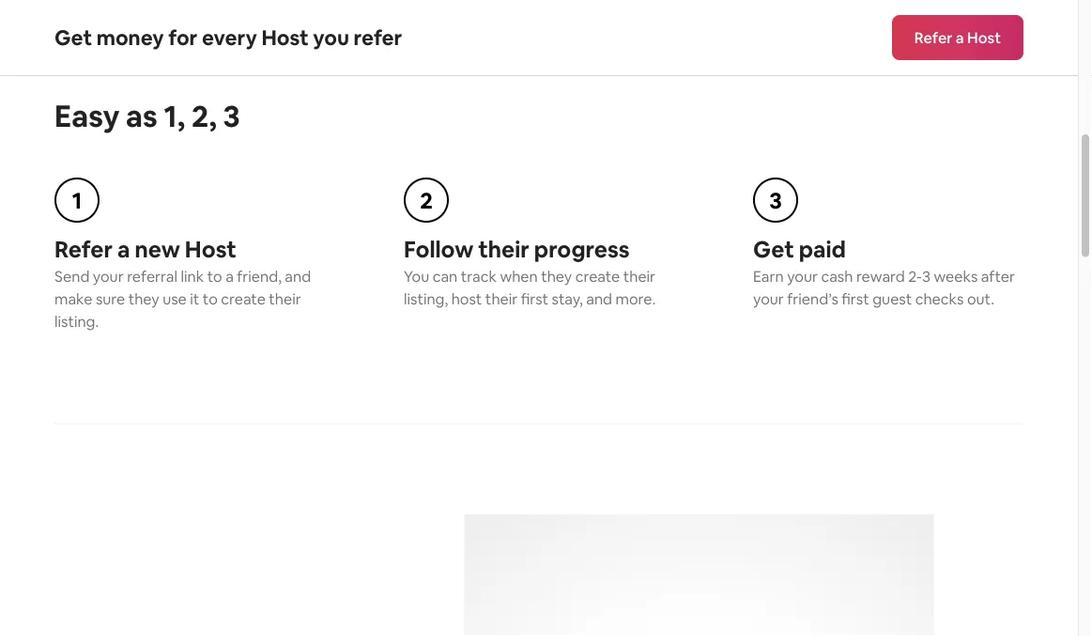 Task type: vqa. For each thing, say whether or not it's contained in the screenshot.
second 15
no



Task type: describe. For each thing, give the bounding box(es) containing it.
stay,
[[552, 290, 583, 309]]

money
[[96, 24, 164, 51]]

out.
[[968, 290, 995, 309]]

host inside refer a new host send your referral link to a friend, and make sure they use it to create their listing.
[[185, 235, 237, 264]]

more.
[[616, 290, 656, 309]]

follow
[[404, 235, 474, 264]]

0 vertical spatial to
[[207, 267, 222, 287]]

create inside refer a new host send your referral link to a friend, and make sure they use it to create their listing.
[[221, 290, 266, 309]]

their down when
[[486, 290, 518, 309]]

their inside refer a new host send your referral link to a friend, and make sure they use it to create their listing.
[[269, 290, 301, 309]]

link
[[181, 267, 204, 287]]

can
[[433, 267, 458, 287]]

listing,
[[404, 290, 448, 309]]

get for paid
[[754, 235, 795, 264]]

a for host
[[956, 28, 965, 47]]

get money for every host you refer
[[54, 24, 402, 51]]

first inside "follow their progress you can track when they create their listing, host their first stay, and more."
[[521, 290, 549, 309]]

get for money
[[54, 24, 92, 51]]

when
[[500, 267, 538, 287]]

refer for new
[[54, 235, 113, 264]]

as
[[126, 96, 158, 136]]

easy
[[54, 96, 120, 136]]

refer
[[354, 24, 402, 51]]

and inside refer a new host send your referral link to a friend, and make sure they use it to create their listing.
[[285, 267, 311, 287]]

their up when
[[479, 235, 530, 264]]

refer a host button
[[892, 15, 1024, 60]]

1 horizontal spatial your
[[754, 290, 784, 309]]

earn
[[754, 267, 784, 287]]

sure
[[96, 290, 125, 309]]

you
[[404, 267, 430, 287]]

cash
[[822, 267, 853, 287]]

and inside "follow their progress you can track when they create their listing, host their first stay, and more."
[[587, 290, 613, 309]]

1,
[[164, 96, 185, 136]]

1 horizontal spatial host
[[262, 24, 309, 51]]



Task type: locate. For each thing, give the bounding box(es) containing it.
refer a host
[[915, 28, 1002, 47]]

your up sure
[[93, 267, 124, 287]]

host
[[452, 290, 482, 309]]

1 horizontal spatial create
[[576, 267, 620, 287]]

1 first from the left
[[521, 290, 549, 309]]

refer inside button
[[915, 28, 953, 47]]

3
[[223, 96, 240, 136], [770, 186, 782, 215], [923, 267, 931, 287]]

for
[[168, 24, 198, 51]]

1 horizontal spatial first
[[842, 290, 870, 309]]

3 up checks
[[923, 267, 931, 287]]

make
[[54, 290, 92, 309]]

2
[[420, 186, 433, 215]]

0 horizontal spatial refer
[[54, 235, 113, 264]]

they
[[541, 267, 572, 287], [128, 290, 159, 309]]

0 horizontal spatial 3
[[223, 96, 240, 136]]

0 vertical spatial refer
[[915, 28, 953, 47]]

their down the friend,
[[269, 290, 301, 309]]

friend,
[[237, 267, 282, 287]]

2,
[[192, 96, 217, 136]]

2 vertical spatial a
[[226, 267, 234, 287]]

get
[[54, 24, 92, 51], [754, 235, 795, 264]]

your
[[93, 267, 124, 287], [787, 267, 818, 287], [754, 290, 784, 309]]

first down cash
[[842, 290, 870, 309]]

a for new
[[117, 235, 130, 264]]

3 inside get paid earn your cash reward 2-3 weeks after your friend's first guest checks out.
[[923, 267, 931, 287]]

1 horizontal spatial get
[[754, 235, 795, 264]]

refer a new host send your referral link to a friend, and make sure they use it to create their listing.
[[54, 235, 311, 332]]

1 vertical spatial they
[[128, 290, 159, 309]]

your inside refer a new host send your referral link to a friend, and make sure they use it to create their listing.
[[93, 267, 124, 287]]

you
[[313, 24, 349, 51]]

and
[[285, 267, 311, 287], [587, 290, 613, 309]]

they inside "follow their progress you can track when they create their listing, host their first stay, and more."
[[541, 267, 572, 287]]

1 vertical spatial get
[[754, 235, 795, 264]]

0 horizontal spatial host
[[185, 235, 237, 264]]

create
[[576, 267, 620, 287], [221, 290, 266, 309]]

1 vertical spatial to
[[203, 290, 218, 309]]

1 horizontal spatial 3
[[770, 186, 782, 215]]

3 up "earn"
[[770, 186, 782, 215]]

host inside button
[[968, 28, 1002, 47]]

they inside refer a new host send your referral link to a friend, and make sure they use it to create their listing.
[[128, 290, 159, 309]]

3 right 2,
[[223, 96, 240, 136]]

0 horizontal spatial they
[[128, 290, 159, 309]]

0 horizontal spatial your
[[93, 267, 124, 287]]

2-
[[909, 267, 923, 287]]

easy as 1, 2, 3
[[54, 96, 240, 136]]

your up "friend's"
[[787, 267, 818, 287]]

and right the friend,
[[285, 267, 311, 287]]

they up the stay,
[[541, 267, 572, 287]]

a
[[956, 28, 965, 47], [117, 235, 130, 264], [226, 267, 234, 287]]

2 horizontal spatial your
[[787, 267, 818, 287]]

progress
[[534, 235, 630, 264]]

2 horizontal spatial host
[[968, 28, 1002, 47]]

a inside button
[[956, 28, 965, 47]]

send
[[54, 267, 90, 287]]

0 vertical spatial get
[[54, 24, 92, 51]]

it
[[190, 290, 199, 309]]

every
[[202, 24, 257, 51]]

get paid earn your cash reward 2-3 weeks after your friend's first guest checks out.
[[754, 235, 1016, 309]]

refer
[[915, 28, 953, 47], [54, 235, 113, 264]]

1 horizontal spatial refer
[[915, 28, 953, 47]]

your down "earn"
[[754, 290, 784, 309]]

after
[[982, 267, 1016, 287]]

2 vertical spatial 3
[[923, 267, 931, 287]]

friend's
[[788, 290, 839, 309]]

create down progress on the top
[[576, 267, 620, 287]]

1 vertical spatial 3
[[770, 186, 782, 215]]

get inside get paid earn your cash reward 2-3 weeks after your friend's first guest checks out.
[[754, 235, 795, 264]]

1 horizontal spatial a
[[226, 267, 234, 287]]

weeks
[[934, 267, 978, 287]]

0 horizontal spatial first
[[521, 290, 549, 309]]

1 horizontal spatial they
[[541, 267, 572, 287]]

new
[[135, 235, 180, 264]]

first
[[521, 290, 549, 309], [842, 290, 870, 309]]

1
[[72, 186, 82, 215]]

checks
[[916, 290, 964, 309]]

guest
[[873, 290, 912, 309]]

their
[[479, 235, 530, 264], [624, 267, 656, 287], [269, 290, 301, 309], [486, 290, 518, 309]]

0 horizontal spatial and
[[285, 267, 311, 287]]

host
[[262, 24, 309, 51], [968, 28, 1002, 47], [185, 235, 237, 264]]

0 vertical spatial and
[[285, 267, 311, 287]]

listing.
[[54, 312, 99, 332]]

create inside "follow their progress you can track when they create their listing, host their first stay, and more."
[[576, 267, 620, 287]]

0 vertical spatial a
[[956, 28, 965, 47]]

refer for host
[[915, 28, 953, 47]]

they down referral
[[128, 290, 159, 309]]

use
[[163, 290, 187, 309]]

follow their progress you can track when they create their listing, host their first stay, and more.
[[404, 235, 656, 309]]

to right link
[[207, 267, 222, 287]]

reward
[[857, 267, 905, 287]]

their up "more." on the right top of page
[[624, 267, 656, 287]]

1 vertical spatial create
[[221, 290, 266, 309]]

paid
[[799, 235, 846, 264]]

0 vertical spatial 3
[[223, 96, 240, 136]]

to right it
[[203, 290, 218, 309]]

get up "earn"
[[754, 235, 795, 264]]

2 horizontal spatial 3
[[923, 267, 931, 287]]

0 horizontal spatial get
[[54, 24, 92, 51]]

0 horizontal spatial a
[[117, 235, 130, 264]]

first inside get paid earn your cash reward 2-3 weeks after your friend's first guest checks out.
[[842, 290, 870, 309]]

1 horizontal spatial and
[[587, 290, 613, 309]]

refer inside refer a new host send your referral link to a friend, and make sure they use it to create their listing.
[[54, 235, 113, 264]]

1 vertical spatial refer
[[54, 235, 113, 264]]

first down when
[[521, 290, 549, 309]]

1 vertical spatial a
[[117, 235, 130, 264]]

referral
[[127, 267, 178, 287]]

0 horizontal spatial create
[[221, 290, 266, 309]]

2 first from the left
[[842, 290, 870, 309]]

0 vertical spatial create
[[576, 267, 620, 287]]

0 vertical spatial they
[[541, 267, 572, 287]]

2 horizontal spatial a
[[956, 28, 965, 47]]

1 vertical spatial and
[[587, 290, 613, 309]]

to
[[207, 267, 222, 287], [203, 290, 218, 309]]

get left the money
[[54, 24, 92, 51]]

track
[[461, 267, 497, 287]]

create down the friend,
[[221, 290, 266, 309]]

and right the stay,
[[587, 290, 613, 309]]



